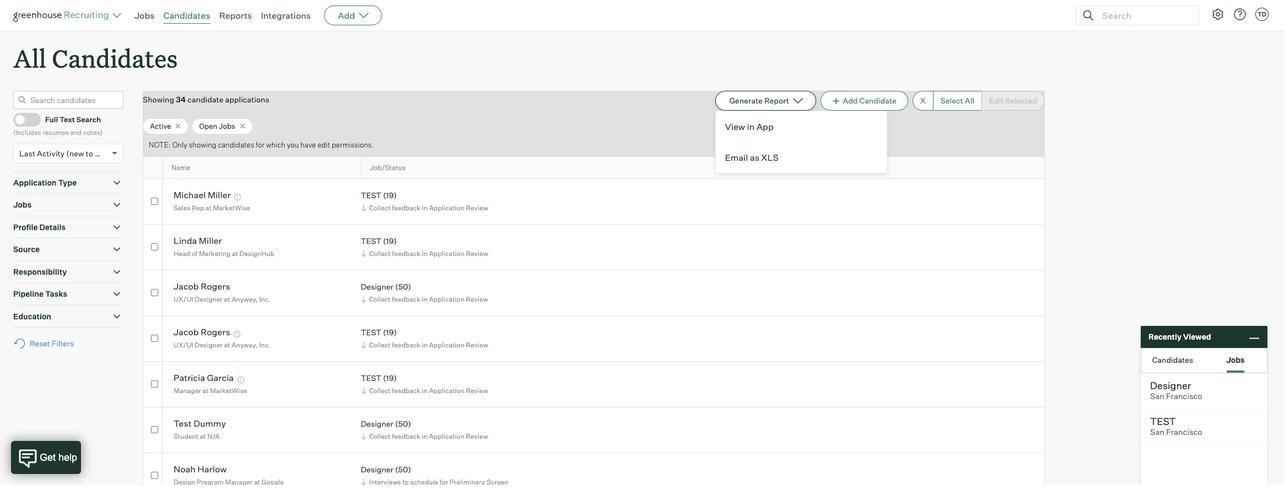 Task type: describe. For each thing, give the bounding box(es) containing it.
2 inc. from the top
[[259, 341, 271, 349]]

feedback for second the collect feedback in application review link from the top of the page
[[392, 250, 421, 258]]

test san francisco
[[1150, 416, 1202, 438]]

head
[[174, 250, 190, 258]]

education
[[13, 312, 51, 321]]

td button
[[1256, 8, 1269, 21]]

test
[[174, 419, 192, 430]]

designer san francisco
[[1150, 380, 1202, 402]]

san for designer
[[1150, 392, 1165, 402]]

rogers for jacob rogers
[[201, 327, 230, 338]]

have
[[300, 141, 316, 150]]

3 collect from the top
[[369, 295, 391, 304]]

candidates
[[218, 141, 254, 150]]

x
[[920, 96, 926, 105]]

feedback for second the collect feedback in application review link from the bottom
[[392, 387, 421, 395]]

view in app
[[725, 121, 774, 132]]

2 anyway, from the top
[[232, 341, 258, 349]]

email as xls link
[[716, 142, 887, 173]]

2 test (19) collect feedback in application review from the top
[[361, 237, 488, 258]]

application for second the collect feedback in application review link from the top of the page
[[429, 250, 465, 258]]

view
[[725, 121, 745, 132]]

francisco for test
[[1166, 428, 1202, 438]]

designer inside jacob rogers ux/ui designer at anyway, inc.
[[195, 295, 223, 304]]

2 collect feedback in application review link from the top
[[359, 249, 491, 259]]

you
[[287, 141, 299, 150]]

integrations link
[[261, 10, 311, 21]]

showing
[[189, 141, 216, 150]]

marketing
[[199, 250, 230, 258]]

michael miller
[[174, 190, 231, 201]]

all candidates
[[13, 42, 178, 74]]

profile details
[[13, 222, 66, 232]]

4 collect from the top
[[369, 341, 391, 349]]

for
[[256, 141, 265, 150]]

jacob for jacob rogers ux/ui designer at anyway, inc.
[[174, 281, 199, 292]]

noah harlow
[[174, 464, 227, 475]]

at inside test dummy student at n/a
[[200, 433, 206, 441]]

(new
[[66, 149, 84, 158]]

n/a
[[207, 433, 220, 441]]

resumes
[[43, 129, 69, 137]]

(includes
[[13, 129, 41, 137]]

michael
[[174, 190, 206, 201]]

tab list containing candidates
[[1141, 349, 1267, 373]]

4 collect feedback in application review link from the top
[[359, 340, 491, 350]]

test (19) collect feedback in application review for patricia garcia
[[361, 374, 488, 395]]

jacob rogers has been in application review for more than 5 days image
[[232, 331, 242, 338]]

candidate
[[188, 95, 224, 104]]

activity
[[37, 149, 65, 158]]

review for second the collect feedback in application review link from the bottom
[[466, 387, 488, 395]]

jacob rogers
[[174, 327, 230, 338]]

select all link
[[933, 91, 982, 111]]

test inside test san francisco
[[1150, 416, 1176, 428]]

noah harlow link
[[174, 464, 227, 477]]

Search candidates field
[[13, 91, 123, 109]]

note:
[[149, 141, 171, 150]]

pipeline tasks
[[13, 289, 67, 299]]

test dummy student at n/a
[[174, 419, 226, 441]]

patricia garcia
[[174, 373, 234, 384]]

6 collect from the top
[[369, 433, 391, 441]]

tasks
[[45, 289, 67, 299]]

pipeline
[[13, 289, 44, 299]]

reset filters
[[30, 339, 74, 348]]

td
[[1258, 10, 1267, 18]]

feedback for 6th the collect feedback in application review link from the bottom of the page
[[392, 204, 421, 212]]

review for 6th the collect feedback in application review link from the bottom of the page
[[466, 204, 488, 212]]

1 collect feedback in application review link from the top
[[359, 203, 491, 213]]

generate report menu
[[716, 111, 888, 174]]

last
[[19, 149, 35, 158]]

candidate
[[859, 96, 897, 105]]

and
[[70, 129, 82, 137]]

1 vertical spatial all
[[965, 96, 974, 105]]

view in app link
[[716, 111, 887, 142]]

1 vertical spatial marketwise
[[210, 387, 247, 395]]

harlow
[[197, 464, 227, 475]]

sales
[[174, 204, 190, 212]]

dummy
[[194, 419, 226, 430]]

applications
[[225, 95, 269, 104]]

test for patricia garcia
[[361, 374, 381, 383]]

details
[[39, 222, 66, 232]]

0 vertical spatial marketwise
[[213, 204, 250, 212]]

34
[[176, 95, 186, 104]]

configure image
[[1211, 8, 1225, 21]]

reports link
[[219, 10, 252, 21]]

feedback for first the collect feedback in application review link from the bottom of the page
[[392, 433, 421, 441]]

text
[[59, 115, 75, 124]]

review for first the collect feedback in application review link from the bottom of the page
[[466, 433, 488, 441]]

search
[[76, 115, 101, 124]]

rogers for jacob rogers ux/ui designer at anyway, inc.
[[201, 281, 230, 292]]

filters
[[52, 339, 74, 348]]

td button
[[1253, 6, 1271, 23]]

patricia garcia has been in application review for more than 5 days image
[[236, 377, 246, 384]]

(19) for garcia
[[383, 374, 397, 383]]

inc. inside jacob rogers ux/ui designer at anyway, inc.
[[259, 295, 271, 304]]

at down patricia garcia link
[[202, 387, 209, 395]]

linda miller link
[[174, 236, 222, 248]]

viewed
[[1183, 332, 1211, 342]]

reset
[[30, 339, 50, 348]]

note: only showing candidates for which you have edit permissions.
[[149, 141, 374, 150]]

sales rep at marketwise
[[174, 204, 250, 212]]

xls
[[761, 152, 779, 163]]

notes)
[[83, 129, 102, 137]]

designhub
[[239, 250, 274, 258]]

garcia
[[207, 373, 234, 384]]

designer (50)
[[361, 465, 411, 475]]

application for 6th the collect feedback in application review link from the bottom of the page
[[429, 204, 465, 212]]

2 ux/ui from the top
[[174, 341, 193, 349]]

open jobs
[[199, 122, 235, 130]]

recently viewed
[[1149, 332, 1211, 342]]

showing
[[143, 95, 174, 104]]

generate report button
[[716, 91, 816, 111]]

3 collect feedback in application review link from the top
[[359, 294, 491, 305]]



Task type: locate. For each thing, give the bounding box(es) containing it.
2 jacob rogers link from the top
[[174, 327, 230, 340]]

(50) for dummy
[[395, 420, 411, 429]]

test for jacob rogers
[[361, 328, 381, 338]]

all
[[13, 42, 46, 74], [965, 96, 974, 105]]

0 vertical spatial anyway,
[[232, 295, 258, 304]]

5 collect feedback in application review link from the top
[[359, 386, 491, 396]]

rogers up ux/ui designer at anyway, inc.
[[201, 327, 230, 338]]

5 review from the top
[[466, 387, 488, 395]]

feedback for 3rd the collect feedback in application review link
[[392, 295, 421, 304]]

miller up marketing
[[199, 236, 222, 247]]

full text search (includes resumes and notes)
[[13, 115, 102, 137]]

san up test san francisco on the right of page
[[1150, 392, 1165, 402]]

0 vertical spatial designer (50) collect feedback in application review
[[361, 282, 488, 304]]

noah
[[174, 464, 196, 475]]

francisco down designer san francisco
[[1166, 428, 1202, 438]]

which
[[266, 141, 285, 150]]

reset filters button
[[13, 334, 79, 354]]

1 francisco from the top
[[1166, 392, 1202, 402]]

1 horizontal spatial add
[[843, 96, 858, 105]]

application for first the collect feedback in application review link from the bottom of the page
[[429, 433, 465, 441]]

2 (50) from the top
[[395, 420, 411, 429]]

jacob down head
[[174, 281, 199, 292]]

add for add
[[338, 10, 355, 21]]

review
[[466, 204, 488, 212], [466, 250, 488, 258], [466, 295, 488, 304], [466, 341, 488, 349], [466, 387, 488, 395], [466, 433, 488, 441]]

2 collect from the top
[[369, 250, 391, 258]]

permissions.
[[332, 141, 374, 150]]

review for second the collect feedback in application review link from the top of the page
[[466, 250, 488, 258]]

linda
[[174, 236, 197, 247]]

2 vertical spatial (50)
[[395, 465, 411, 475]]

francisco
[[1166, 392, 1202, 402], [1166, 428, 1202, 438]]

last activity (new to old)
[[19, 149, 109, 158]]

(19)
[[383, 191, 397, 200], [383, 237, 397, 246], [383, 328, 397, 338], [383, 374, 397, 383]]

test
[[361, 191, 381, 200], [361, 237, 381, 246], [361, 328, 381, 338], [361, 374, 381, 383], [1150, 416, 1176, 428]]

0 vertical spatial inc.
[[259, 295, 271, 304]]

ux/ui designer at anyway, inc.
[[174, 341, 271, 349]]

rogers down marketing
[[201, 281, 230, 292]]

jacob up ux/ui designer at anyway, inc.
[[174, 327, 199, 338]]

only
[[172, 141, 187, 150]]

application for 4th the collect feedback in application review link from the top of the page
[[429, 341, 465, 349]]

5 collect from the top
[[369, 387, 391, 395]]

None checkbox
[[151, 198, 158, 205], [151, 335, 158, 342], [151, 381, 158, 388], [151, 472, 158, 479], [151, 198, 158, 205], [151, 335, 158, 342], [151, 381, 158, 388], [151, 472, 158, 479]]

miller for michael
[[208, 190, 231, 201]]

1 review from the top
[[466, 204, 488, 212]]

san
[[1150, 392, 1165, 402], [1150, 428, 1165, 438]]

designer
[[361, 282, 393, 292], [195, 295, 223, 304], [195, 341, 223, 349], [1150, 380, 1191, 392], [361, 420, 393, 429], [361, 465, 393, 475]]

jacob rogers link down of
[[174, 281, 230, 294]]

francisco inside designer san francisco
[[1166, 392, 1202, 402]]

at right marketing
[[232, 250, 238, 258]]

collect feedback in application review link
[[359, 203, 491, 213], [359, 249, 491, 259], [359, 294, 491, 305], [359, 340, 491, 350], [359, 386, 491, 396], [359, 432, 491, 442]]

jobs link
[[134, 10, 155, 21]]

2 (19) from the top
[[383, 237, 397, 246]]

add
[[338, 10, 355, 21], [843, 96, 858, 105]]

rep
[[192, 204, 204, 212]]

at down jacob rogers
[[224, 341, 230, 349]]

1 rogers from the top
[[201, 281, 230, 292]]

5 feedback from the top
[[392, 387, 421, 395]]

1 san from the top
[[1150, 392, 1165, 402]]

at up jacob rogers
[[224, 295, 230, 304]]

2 san from the top
[[1150, 428, 1165, 438]]

application
[[13, 178, 57, 187], [429, 204, 465, 212], [429, 250, 465, 258], [429, 295, 465, 304], [429, 341, 465, 349], [429, 387, 465, 395], [429, 433, 465, 441]]

student
[[174, 433, 198, 441]]

6 feedback from the top
[[392, 433, 421, 441]]

0 vertical spatial jacob rogers link
[[174, 281, 230, 294]]

0 vertical spatial add
[[338, 10, 355, 21]]

0 vertical spatial all
[[13, 42, 46, 74]]

michael miller has been in application review for more than 5 days image
[[233, 194, 243, 201]]

michael miller link
[[174, 190, 231, 203]]

ux/ui up jacob rogers
[[174, 295, 193, 304]]

1 collect from the top
[[369, 204, 391, 212]]

ux/ui down jacob rogers
[[174, 341, 193, 349]]

candidates down recently viewed
[[1152, 355, 1193, 365]]

full
[[45, 115, 58, 124]]

1 vertical spatial miller
[[199, 236, 222, 247]]

6 collect feedback in application review link from the top
[[359, 432, 491, 442]]

at inside linda miller head of marketing at designhub
[[232, 250, 238, 258]]

1 jacob from the top
[[174, 281, 199, 292]]

1 vertical spatial jacob rogers link
[[174, 327, 230, 340]]

test (19) collect feedback in application review
[[361, 191, 488, 212], [361, 237, 488, 258], [361, 328, 488, 349], [361, 374, 488, 395]]

email as xls
[[725, 152, 779, 163]]

add inside popup button
[[338, 10, 355, 21]]

ux/ui
[[174, 295, 193, 304], [174, 341, 193, 349]]

0 vertical spatial san
[[1150, 392, 1165, 402]]

marketwise down michael miller has been in application review for more than 5 days "image"
[[213, 204, 250, 212]]

3 feedback from the top
[[392, 295, 421, 304]]

candidates down jobs "link"
[[52, 42, 178, 74]]

feedback
[[392, 204, 421, 212], [392, 250, 421, 258], [392, 295, 421, 304], [392, 341, 421, 349], [392, 387, 421, 395], [392, 433, 421, 441]]

1 jacob rogers link from the top
[[174, 281, 230, 294]]

1 vertical spatial jacob
[[174, 327, 199, 338]]

designer (50) collect feedback in application review for test dummy
[[361, 420, 488, 441]]

3 review from the top
[[466, 295, 488, 304]]

jacob rogers ux/ui designer at anyway, inc.
[[174, 281, 271, 304]]

san down designer san francisco
[[1150, 428, 1165, 438]]

all right the select
[[965, 96, 974, 105]]

2 francisco from the top
[[1166, 428, 1202, 438]]

1 vertical spatial designer (50) collect feedback in application review
[[361, 420, 488, 441]]

generate report
[[729, 96, 789, 105]]

2 vertical spatial candidates
[[1152, 355, 1193, 365]]

name
[[171, 164, 190, 172]]

0 horizontal spatial add
[[338, 10, 355, 21]]

of
[[192, 250, 197, 258]]

1 vertical spatial inc.
[[259, 341, 271, 349]]

2 designer (50) collect feedback in application review from the top
[[361, 420, 488, 441]]

2 rogers from the top
[[201, 327, 230, 338]]

miller for linda
[[199, 236, 222, 247]]

patricia garcia link
[[174, 373, 234, 385]]

at inside jacob rogers ux/ui designer at anyway, inc.
[[224, 295, 230, 304]]

feedback for 4th the collect feedback in application review link from the top of the page
[[392, 341, 421, 349]]

1 vertical spatial anyway,
[[232, 341, 258, 349]]

rogers inside jacob rogers ux/ui designer at anyway, inc.
[[201, 281, 230, 292]]

designer inside designer san francisco
[[1150, 380, 1191, 392]]

patricia
[[174, 373, 205, 384]]

candidates
[[163, 10, 210, 21], [52, 42, 178, 74], [1152, 355, 1193, 365]]

miller inside linda miller head of marketing at designhub
[[199, 236, 222, 247]]

add candidate link
[[821, 91, 908, 111]]

inc.
[[259, 295, 271, 304], [259, 341, 271, 349]]

open
[[199, 122, 217, 130]]

0 vertical spatial candidates
[[163, 10, 210, 21]]

Search text field
[[1100, 7, 1189, 23]]

4 (19) from the top
[[383, 374, 397, 383]]

jacob inside jacob rogers ux/ui designer at anyway, inc.
[[174, 281, 199, 292]]

2 review from the top
[[466, 250, 488, 258]]

in
[[747, 121, 755, 132], [422, 204, 428, 212], [422, 250, 428, 258], [422, 295, 428, 304], [422, 341, 428, 349], [422, 387, 428, 395], [422, 433, 428, 441]]

san inside test san francisco
[[1150, 428, 1165, 438]]

linda miller head of marketing at designhub
[[174, 236, 274, 258]]

showing 34 candidate applications
[[143, 95, 269, 104]]

checkmark image
[[18, 115, 26, 123]]

4 test (19) collect feedback in application review from the top
[[361, 374, 488, 395]]

greenhouse recruiting image
[[13, 9, 112, 22]]

0 horizontal spatial all
[[13, 42, 46, 74]]

add candidate
[[843, 96, 897, 105]]

francisco inside test san francisco
[[1166, 428, 1202, 438]]

1 vertical spatial rogers
[[201, 327, 230, 338]]

generate
[[729, 96, 763, 105]]

1 vertical spatial add
[[843, 96, 858, 105]]

san for test
[[1150, 428, 1165, 438]]

1 designer (50) collect feedback in application review from the top
[[361, 282, 488, 304]]

application for second the collect feedback in application review link from the bottom
[[429, 387, 465, 395]]

0 vertical spatial (50)
[[395, 282, 411, 292]]

anyway,
[[232, 295, 258, 304], [232, 341, 258, 349]]

reports
[[219, 10, 252, 21]]

app
[[757, 121, 774, 132]]

3 (19) from the top
[[383, 328, 397, 338]]

integrations
[[261, 10, 311, 21]]

francisco up test san francisco on the right of page
[[1166, 392, 1202, 402]]

report
[[764, 96, 789, 105]]

None checkbox
[[151, 243, 158, 251], [151, 289, 158, 296], [151, 426, 158, 434], [151, 243, 158, 251], [151, 289, 158, 296], [151, 426, 158, 434]]

1 anyway, from the top
[[232, 295, 258, 304]]

jacob for jacob rogers
[[174, 327, 199, 338]]

1 horizontal spatial all
[[965, 96, 974, 105]]

2 jacob from the top
[[174, 327, 199, 338]]

4 feedback from the top
[[392, 341, 421, 349]]

at right rep
[[206, 204, 212, 212]]

test (19) collect feedback in application review for jacob rogers
[[361, 328, 488, 349]]

select
[[941, 96, 963, 105]]

add button
[[324, 6, 382, 25]]

1 (19) from the top
[[383, 191, 397, 200]]

x link
[[913, 91, 933, 111]]

type
[[58, 178, 77, 187]]

profile
[[13, 222, 38, 232]]

all down greenhouse recruiting image
[[13, 42, 46, 74]]

jacob
[[174, 281, 199, 292], [174, 327, 199, 338]]

at left n/a
[[200, 433, 206, 441]]

in inside view in app link
[[747, 121, 755, 132]]

0 vertical spatial miller
[[208, 190, 231, 201]]

3 test (19) collect feedback in application review from the top
[[361, 328, 488, 349]]

application type
[[13, 178, 77, 187]]

candidate reports are now available! apply filters and select "view in app" element
[[716, 91, 816, 111]]

test (19) collect feedback in application review for michael miller
[[361, 191, 488, 212]]

anyway, up jacob rogers has been in application review for more than 5 days image
[[232, 295, 258, 304]]

0 vertical spatial rogers
[[201, 281, 230, 292]]

3 (50) from the top
[[395, 465, 411, 475]]

candidates right jobs "link"
[[163, 10, 210, 21]]

miller up sales rep at marketwise
[[208, 190, 231, 201]]

tab list
[[1141, 349, 1267, 373]]

application for 3rd the collect feedback in application review link
[[429, 295, 465, 304]]

candidates link
[[163, 10, 210, 21]]

4 review from the top
[[466, 341, 488, 349]]

as
[[750, 152, 759, 163]]

(19) for rogers
[[383, 328, 397, 338]]

miller
[[208, 190, 231, 201], [199, 236, 222, 247]]

1 vertical spatial candidates
[[52, 42, 178, 74]]

1 test (19) collect feedback in application review from the top
[[361, 191, 488, 212]]

email
[[725, 152, 748, 163]]

review for 4th the collect feedback in application review link from the top of the page
[[466, 341, 488, 349]]

marketwise
[[213, 204, 250, 212], [210, 387, 247, 395]]

(19) for miller
[[383, 191, 397, 200]]

0 vertical spatial francisco
[[1166, 392, 1202, 402]]

to
[[86, 149, 93, 158]]

anyway, inside jacob rogers ux/ui designer at anyway, inc.
[[232, 295, 258, 304]]

2 feedback from the top
[[392, 250, 421, 258]]

test for michael miller
[[361, 191, 381, 200]]

francisco for designer
[[1166, 392, 1202, 402]]

test dummy link
[[174, 419, 226, 431]]

add for add candidate
[[843, 96, 858, 105]]

1 inc. from the top
[[259, 295, 271, 304]]

1 vertical spatial san
[[1150, 428, 1165, 438]]

1 (50) from the top
[[395, 282, 411, 292]]

san inside designer san francisco
[[1150, 392, 1165, 402]]

edit
[[318, 141, 330, 150]]

1 feedback from the top
[[392, 204, 421, 212]]

1 vertical spatial (50)
[[395, 420, 411, 429]]

last activity (new to old) option
[[19, 149, 109, 158]]

old)
[[95, 149, 109, 158]]

review for 3rd the collect feedback in application review link
[[466, 295, 488, 304]]

active
[[150, 122, 171, 130]]

0 vertical spatial jacob
[[174, 281, 199, 292]]

1 vertical spatial francisco
[[1166, 428, 1202, 438]]

1 ux/ui from the top
[[174, 295, 193, 304]]

0 vertical spatial ux/ui
[[174, 295, 193, 304]]

recently
[[1149, 332, 1182, 342]]

(50) for rogers
[[395, 282, 411, 292]]

marketwise down garcia
[[210, 387, 247, 395]]

designer (50) collect feedback in application review for jacob rogers
[[361, 282, 488, 304]]

anyway, down jacob rogers has been in application review for more than 5 days image
[[232, 341, 258, 349]]

jacob rogers link up ux/ui designer at anyway, inc.
[[174, 327, 230, 340]]

6 review from the top
[[466, 433, 488, 441]]

1 vertical spatial ux/ui
[[174, 341, 193, 349]]

ux/ui inside jacob rogers ux/ui designer at anyway, inc.
[[174, 295, 193, 304]]



Task type: vqa. For each thing, say whether or not it's contained in the screenshot.
the (50) related to Dummy
yes



